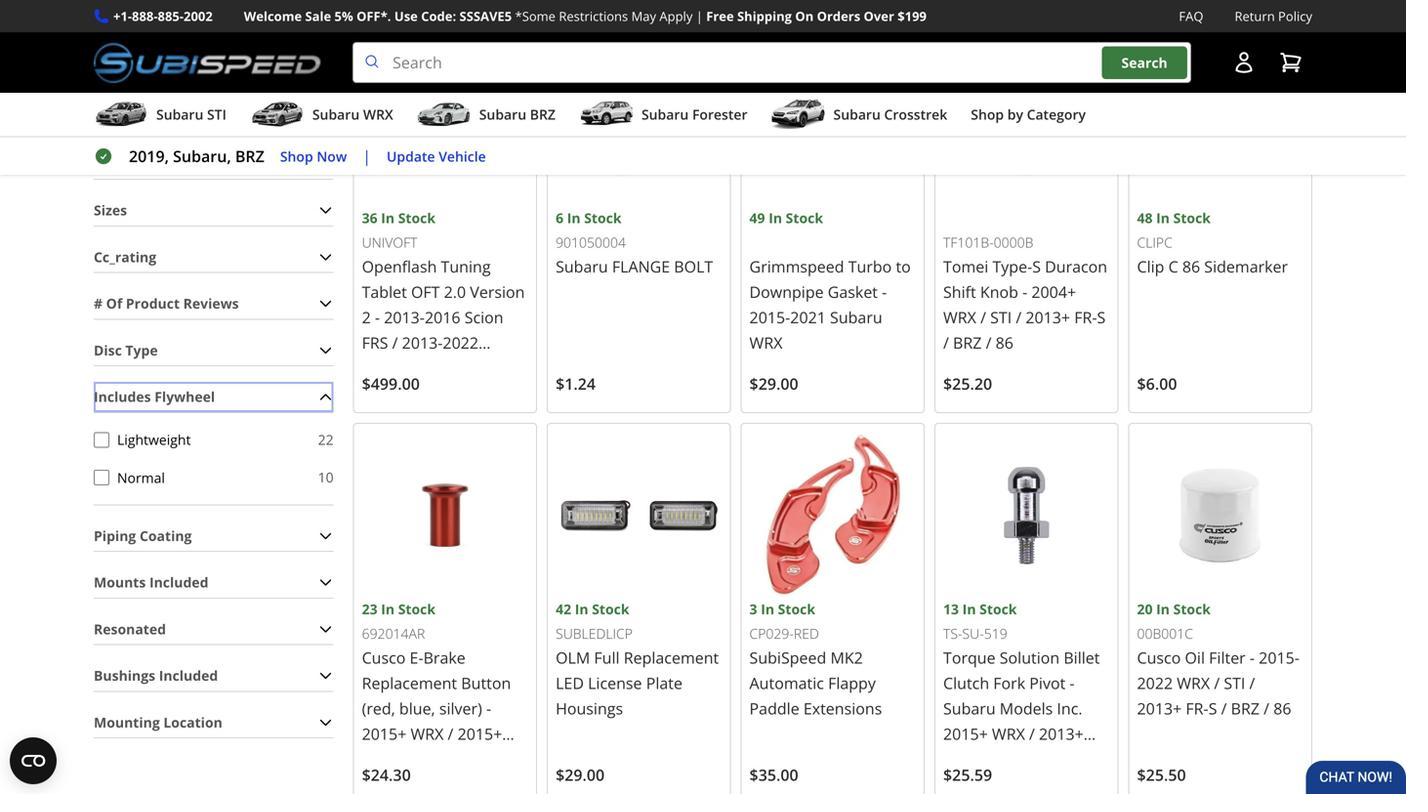 Task type: locate. For each thing, give the bounding box(es) containing it.
2 horizontal spatial sti
[[1224, 672, 1246, 693]]

901050004
[[556, 233, 626, 252]]

code:
[[421, 7, 456, 25]]

subaru
[[156, 105, 204, 124], [312, 105, 360, 124], [479, 105, 527, 124], [642, 105, 689, 124], [834, 105, 881, 124], [556, 256, 608, 277], [830, 307, 883, 328], [362, 357, 414, 378], [944, 698, 996, 719]]

tablet
[[362, 281, 407, 302]]

2 2015+ from the left
[[458, 723, 502, 744]]

faq
[[1179, 7, 1204, 25]]

- inside 13 in stock ts-su-519 torque solution billet clutch fork pivot - subaru models inc. 2015+ wrx / 2013+ brz
[[1070, 672, 1075, 693]]

grimmspeed turbo to downpipe gasket - 2015-2021 subaru wrx
[[750, 256, 911, 353]]

in right 48
[[1157, 209, 1170, 227]]

search input field
[[353, 42, 1192, 83]]

in for openflash tuning tablet oft 2.0 version 2 - 2013-2016 scion frs / 2013-2022 subaru brz / toyota 86
[[381, 209, 395, 227]]

olm
[[556, 647, 590, 668]]

stock for torque solution billet clutch fork pivot - subaru models inc. 2015+ wrx / 2013+ brz
[[980, 600, 1017, 618]]

wrx down downpipe
[[750, 332, 783, 353]]

2015+ down (red,
[[362, 723, 407, 744]]

0 vertical spatial 2013+
[[1026, 307, 1071, 328]]

0 vertical spatial 2015-
[[750, 307, 790, 328]]

bushings included
[[94, 666, 218, 685]]

1 horizontal spatial $29.00
[[750, 373, 799, 394]]

1 horizontal spatial s
[[1097, 307, 1106, 328]]

in for torque solution billet clutch fork pivot - subaru models inc. 2015+ wrx / 2013+ brz
[[963, 600, 976, 618]]

1 vertical spatial replacement
[[362, 672, 457, 693]]

subaru sti button
[[94, 97, 226, 136]]

0 vertical spatial sti
[[207, 105, 226, 124]]

brz down 2016
[[418, 357, 447, 378]]

s inside 20 in stock 00b001c cusco oil filter - 2015- 2022 wrx / sti / 2013+ fr-s / brz / 86
[[1209, 698, 1217, 719]]

3 2015+ from the left
[[944, 723, 988, 744]]

2019, subaru, brz
[[129, 146, 265, 167]]

replacement down e- at bottom left
[[362, 672, 457, 693]]

wrx down the models
[[992, 723, 1025, 744]]

replacement inside 23 in stock 692014ar cusco e-brake replacement button (red, blue, silver) - 2015+ wrx / 2015+ sti-red
[[362, 672, 457, 693]]

1 vertical spatial fr-
[[1186, 698, 1209, 719]]

stock for subispeed mk2 automatic flappy paddle extensions
[[778, 600, 816, 618]]

0 horizontal spatial shop
[[280, 147, 313, 165]]

mk2
[[831, 647, 863, 668]]

0 vertical spatial included
[[149, 573, 208, 592]]

brz inside 20 in stock 00b001c cusco oil filter - 2015- 2022 wrx / sti / 2013+ fr-s / brz / 86
[[1231, 698, 1260, 719]]

1 horizontal spatial replacement
[[624, 647, 719, 668]]

1 vertical spatial sti
[[991, 307, 1012, 328]]

subaru wrx
[[312, 105, 393, 124]]

- inside grimmspeed turbo to downpipe gasket - 2015-2021 subaru wrx
[[882, 281, 887, 302]]

0 vertical spatial |
[[696, 7, 703, 25]]

in inside the 36 in stock univoft openflash tuning tablet oft 2.0 version 2 - 2013-2016 scion frs / 2013-2022 subaru brz / toyota 86
[[381, 209, 395, 227]]

0000b
[[994, 233, 1034, 252]]

cusco for cusco oil filter - 2015- 2022 wrx / sti / 2013+ fr-s / brz / 86
[[1137, 647, 1181, 668]]

subaru up 'vehicle'
[[479, 105, 527, 124]]

sizes button
[[94, 195, 334, 226]]

2015- inside grimmspeed turbo to downpipe gasket - 2015-2021 subaru wrx
[[750, 307, 790, 328]]

1 vertical spatial $29.00
[[556, 764, 605, 785]]

shift
[[944, 281, 977, 302]]

subaru flange bolt image
[[556, 41, 722, 207]]

1 horizontal spatial cusco
[[1137, 647, 1181, 668]]

stock
[[398, 209, 436, 227], [786, 209, 823, 227], [584, 209, 622, 227], [1174, 209, 1211, 227], [398, 600, 436, 618], [778, 600, 816, 618], [592, 600, 630, 618], [980, 600, 1017, 618], [1174, 600, 1211, 618]]

coating
[[140, 526, 192, 545]]

$29.00 down the 2021
[[750, 373, 799, 394]]

bushings
[[94, 666, 155, 685]]

s up 2004+
[[1033, 256, 1041, 277]]

mounts
[[94, 573, 146, 592]]

openflash
[[362, 256, 437, 277]]

button image
[[1233, 51, 1256, 74]]

$25.50
[[1137, 764, 1186, 785]]

subaru left forester
[[642, 105, 689, 124]]

2019,
[[129, 146, 169, 167]]

flange
[[612, 256, 670, 277]]

brz
[[530, 105, 556, 124], [235, 146, 265, 167], [953, 332, 982, 353], [418, 357, 447, 378], [1231, 698, 1260, 719], [944, 749, 972, 770]]

stock right 48
[[1174, 209, 1211, 227]]

replacement up plate
[[624, 647, 719, 668]]

search button
[[1102, 46, 1187, 79]]

included for bushings included
[[159, 666, 218, 685]]

olm full replacement led license plate housings image
[[556, 432, 722, 598]]

stock inside 20 in stock 00b001c cusco oil filter - 2015- 2022 wrx / sti / 2013+ fr-s / brz / 86
[[1174, 600, 1211, 618]]

2 vertical spatial s
[[1209, 698, 1217, 719]]

$35.00
[[750, 764, 799, 785]]

silver)
[[439, 698, 482, 719]]

c
[[1169, 256, 1179, 277]]

s down duracon
[[1097, 307, 1106, 328]]

0 horizontal spatial 2015-
[[750, 307, 790, 328]]

1 vertical spatial included
[[159, 666, 218, 685]]

disc type button
[[94, 335, 334, 365]]

on
[[795, 7, 814, 25]]

free
[[706, 7, 734, 25]]

2 horizontal spatial 2015+
[[944, 723, 988, 744]]

00b001c
[[1137, 624, 1194, 643]]

13 in stock ts-su-519 torque solution billet clutch fork pivot - subaru models inc. 2015+ wrx / 2013+ brz
[[944, 600, 1100, 770]]

policy
[[1279, 7, 1313, 25]]

tomei type-s duracon shift knob - 2004+ wrx / sti / 2013+ fr-s / brz / 86 image
[[944, 41, 1110, 207]]

fr- inside 20 in stock 00b001c cusco oil filter - 2015- 2022 wrx / sti / 2013+ fr-s / brz / 86
[[1186, 698, 1209, 719]]

20 in stock 00b001c cusco oil filter - 2015- 2022 wrx / sti / 2013+ fr-s / brz / 86
[[1137, 600, 1300, 719]]

brz up $25.20 on the right top of the page
[[953, 332, 982, 353]]

1 horizontal spatial |
[[696, 7, 703, 25]]

shop left now
[[280, 147, 313, 165]]

subaru down 901050004
[[556, 256, 608, 277]]

86 inside tf101b-0000b tomei type-s duracon shift knob - 2004+ wrx / sti / 2013+ fr-s / brz / 86
[[996, 332, 1014, 353]]

tf101b-0000b tomei type-s duracon shift knob - 2004+ wrx / sti / 2013+ fr-s / brz / 86
[[944, 233, 1108, 353]]

clutch
[[944, 672, 990, 693]]

wrx inside grimmspeed turbo to downpipe gasket - 2015-2021 subaru wrx
[[750, 332, 783, 353]]

subaru down gasket
[[830, 307, 883, 328]]

885-
[[158, 7, 184, 25]]

2022 down 00b001c at right
[[1137, 672, 1173, 693]]

2 horizontal spatial s
[[1209, 698, 1217, 719]]

cusco e-brake replacement button (red, blue, silver) - 2015+ wrx / 2015+ sti-red image
[[362, 432, 528, 598]]

| left free
[[696, 7, 703, 25]]

sti inside tf101b-0000b tomei type-s duracon shift knob - 2004+ wrx / sti / 2013+ fr-s / brz / 86
[[991, 307, 1012, 328]]

in for subaru flange bolt
[[567, 209, 581, 227]]

welcome sale 5% off*. use code: sssave5 *some restrictions may apply | free shipping on orders over $199
[[244, 7, 927, 25]]

fr- inside tf101b-0000b tomei type-s duracon shift knob - 2004+ wrx / sti / 2013+ fr-s / brz / 86
[[1075, 307, 1097, 328]]

2022 down 2016
[[443, 332, 479, 353]]

stock for cusco oil filter - 2015- 2022 wrx / sti / 2013+ fr-s / brz / 86
[[1174, 600, 1211, 618]]

wrx inside tf101b-0000b tomei type-s duracon shift knob - 2004+ wrx / sti / 2013+ fr-s / brz / 86
[[944, 307, 977, 328]]

normal
[[117, 468, 165, 487]]

wrx down the shift
[[944, 307, 977, 328]]

wrx inside 23 in stock 692014ar cusco e-brake replacement button (red, blue, silver) - 2015+ wrx / 2015+ sti-red
[[411, 723, 444, 744]]

stock right 49
[[786, 209, 823, 227]]

$499.00
[[362, 373, 420, 394]]

1 vertical spatial 2013-
[[402, 332, 443, 353]]

brz inside dropdown button
[[530, 105, 556, 124]]

may
[[632, 7, 656, 25]]

- inside tf101b-0000b tomei type-s duracon shift knob - 2004+ wrx / sti / 2013+ fr-s / brz / 86
[[1023, 281, 1028, 302]]

wrx up update
[[363, 105, 393, 124]]

2.0
[[444, 281, 466, 302]]

in right 20
[[1157, 600, 1170, 618]]

sti down the knob
[[991, 307, 1012, 328]]

mounting
[[94, 713, 160, 731]]

1 vertical spatial s
[[1097, 307, 1106, 328]]

brake
[[424, 647, 466, 668]]

1 vertical spatial shop
[[280, 147, 313, 165]]

wrx down oil
[[1177, 672, 1210, 693]]

sizes
[[94, 201, 127, 219]]

in inside the 42 in stock subledlicp olm full replacement led license plate housings
[[575, 600, 589, 618]]

a subaru wrx thumbnail image image
[[250, 100, 305, 129]]

2 vertical spatial sti
[[1224, 672, 1246, 693]]

clipc
[[1137, 233, 1173, 252]]

in right 13
[[963, 600, 976, 618]]

subaru inside the 36 in stock univoft openflash tuning tablet oft 2.0 version 2 - 2013-2016 scion frs / 2013-2022 subaru brz / toyota 86
[[362, 357, 414, 378]]

subaru inside "dropdown button"
[[156, 105, 204, 124]]

1 horizontal spatial shop
[[971, 105, 1004, 124]]

1 horizontal spatial 2015+
[[458, 723, 502, 744]]

cusco inside 20 in stock 00b001c cusco oil filter - 2015- 2022 wrx / sti / 2013+ fr-s / brz / 86
[[1137, 647, 1181, 668]]

stock up 901050004
[[584, 209, 622, 227]]

0 vertical spatial replacement
[[624, 647, 719, 668]]

2015+ down silver)
[[458, 723, 502, 744]]

$29.00 down housings
[[556, 764, 605, 785]]

in for clip c 86 sidemarker
[[1157, 209, 1170, 227]]

downpipe
[[750, 281, 824, 302]]

shop left by
[[971, 105, 1004, 124]]

1 vertical spatial 2013+
[[1137, 698, 1182, 719]]

0 vertical spatial 2022
[[443, 332, 479, 353]]

cusco down 00b001c at right
[[1137, 647, 1181, 668]]

subaru up 2019, subaru, brz
[[156, 105, 204, 124]]

519
[[984, 624, 1008, 643]]

sti for tomei
[[991, 307, 1012, 328]]

stock for clip c 86 sidemarker
[[1174, 209, 1211, 227]]

in right 6
[[567, 209, 581, 227]]

2013+ for 2004+
[[1026, 307, 1071, 328]]

2015- down downpipe
[[750, 307, 790, 328]]

86 inside '48 in stock clipc clip c 86 sidemarker'
[[1183, 256, 1201, 277]]

cusco down 692014ar
[[362, 647, 406, 668]]

sti for stock
[[1224, 672, 1246, 693]]

1 horizontal spatial fr-
[[1186, 698, 1209, 719]]

a subaru crosstrek thumbnail image image
[[771, 100, 826, 129]]

in inside 3 in stock cp029-red subispeed mk2 automatic flappy paddle extensions
[[761, 600, 775, 618]]

0 horizontal spatial 2015+
[[362, 723, 407, 744]]

piping coating
[[94, 526, 192, 545]]

- down the button
[[486, 698, 491, 719]]

stock up red
[[778, 600, 816, 618]]

fr- down oil
[[1186, 698, 1209, 719]]

2013+ inside tf101b-0000b tomei type-s duracon shift knob - 2004+ wrx / sti / 2013+ fr-s / brz / 86
[[1026, 307, 1071, 328]]

brz left a subaru forester thumbnail image
[[530, 105, 556, 124]]

0 vertical spatial fr-
[[1075, 307, 1097, 328]]

#
[[94, 294, 103, 313]]

- right 2
[[375, 307, 380, 328]]

to
[[896, 256, 911, 277]]

in right 3
[[761, 600, 775, 618]]

e-
[[410, 647, 424, 668]]

2015- inside 20 in stock 00b001c cusco oil filter - 2015- 2022 wrx / sti / 2013+ fr-s / brz / 86
[[1259, 647, 1300, 668]]

0 horizontal spatial 2022
[[443, 332, 479, 353]]

sti inside "dropdown button"
[[207, 105, 226, 124]]

fr- down 2004+
[[1075, 307, 1097, 328]]

includes flywheel
[[94, 387, 215, 406]]

in right 36
[[381, 209, 395, 227]]

stock inside '48 in stock clipc clip c 86 sidemarker'
[[1174, 209, 1211, 227]]

sti
[[207, 105, 226, 124], [991, 307, 1012, 328], [1224, 672, 1246, 693]]

wrx inside 13 in stock ts-su-519 torque solution billet clutch fork pivot - subaru models inc. 2015+ wrx / 2013+ brz
[[992, 723, 1025, 744]]

torque
[[944, 647, 996, 668]]

1 vertical spatial |
[[363, 146, 371, 167]]

filter
[[1209, 647, 1246, 668]]

48
[[1137, 209, 1153, 227]]

stock up 692014ar
[[398, 600, 436, 618]]

2013+ down 2004+
[[1026, 307, 1071, 328]]

2 cusco from the left
[[1137, 647, 1181, 668]]

wrx down blue,
[[411, 723, 444, 744]]

stock inside the 42 in stock subledlicp olm full replacement led license plate housings
[[592, 600, 630, 618]]

0 vertical spatial $29.00
[[750, 373, 799, 394]]

0 vertical spatial shop
[[971, 105, 1004, 124]]

sidemarker
[[1205, 256, 1288, 277]]

stock up 519
[[980, 600, 1017, 618]]

solution
[[1000, 647, 1060, 668]]

subledlicp
[[556, 624, 633, 643]]

in inside '48 in stock clipc clip c 86 sidemarker'
[[1157, 209, 1170, 227]]

wrx inside "subaru wrx" dropdown button
[[363, 105, 393, 124]]

brz inside the 36 in stock univoft openflash tuning tablet oft 2.0 version 2 - 2013-2016 scion frs / 2013-2022 subaru brz / toyota 86
[[418, 357, 447, 378]]

1 vertical spatial 2015-
[[1259, 647, 1300, 668]]

0 horizontal spatial fr-
[[1075, 307, 1097, 328]]

a subaru forester thumbnail image image
[[579, 100, 634, 129]]

flywheel
[[155, 387, 215, 406]]

- down turbo
[[882, 281, 887, 302]]

resonated button
[[94, 614, 334, 644]]

| right now
[[363, 146, 371, 167]]

stock up univoft
[[398, 209, 436, 227]]

in inside 13 in stock ts-su-519 torque solution billet clutch fork pivot - subaru models inc. 2015+ wrx / 2013+ brz
[[963, 600, 976, 618]]

s down filter
[[1209, 698, 1217, 719]]

0 horizontal spatial sti
[[207, 105, 226, 124]]

- right filter
[[1250, 647, 1255, 668]]

- inside 23 in stock 692014ar cusco e-brake replacement button (red, blue, silver) - 2015+ wrx / 2015+ sti-red
[[486, 698, 491, 719]]

stock inside "6 in stock 901050004 subaru flange bolt"
[[584, 209, 622, 227]]

0 horizontal spatial $29.00
[[556, 764, 605, 785]]

1 horizontal spatial sti
[[991, 307, 1012, 328]]

2013+ for 2022
[[1137, 698, 1182, 719]]

86 inside 20 in stock 00b001c cusco oil filter - 2015- 2022 wrx / sti / 2013+ fr-s / brz / 86
[[1274, 698, 1292, 719]]

0 horizontal spatial cusco
[[362, 647, 406, 668]]

subaru down clutch
[[944, 698, 996, 719]]

2015+ up $25.59
[[944, 723, 988, 744]]

stock inside 3 in stock cp029-red subispeed mk2 automatic flappy paddle extensions
[[778, 600, 816, 618]]

shop inside dropdown button
[[971, 105, 1004, 124]]

in inside 20 in stock 00b001c cusco oil filter - 2015- 2022 wrx / sti / 2013+ fr-s / brz / 86
[[1157, 600, 1170, 618]]

6
[[556, 209, 564, 227]]

su-
[[963, 624, 984, 643]]

subaru down frs
[[362, 357, 414, 378]]

2013- down tablet
[[384, 307, 425, 328]]

2013+ down inc.
[[1039, 723, 1084, 744]]

1 cusco from the left
[[362, 647, 406, 668]]

sti up 'subaru,'
[[207, 105, 226, 124]]

$29.00 for grimmspeed turbo to downpipe gasket - 2015-2021 subaru wrx
[[750, 373, 799, 394]]

1 vertical spatial 2022
[[1137, 672, 1173, 693]]

2 vertical spatial 2013+
[[1039, 723, 1084, 744]]

included up location
[[159, 666, 218, 685]]

0 vertical spatial s
[[1033, 256, 1041, 277]]

stock inside 23 in stock 692014ar cusco e-brake replacement button (red, blue, silver) - 2015+ wrx / 2015+ sti-red
[[398, 600, 436, 618]]

led
[[556, 672, 584, 693]]

brz down clutch
[[944, 749, 972, 770]]

in
[[381, 209, 395, 227], [769, 209, 782, 227], [567, 209, 581, 227], [1157, 209, 1170, 227], [381, 600, 395, 618], [761, 600, 775, 618], [575, 600, 589, 618], [963, 600, 976, 618], [1157, 600, 1170, 618]]

2015- right filter
[[1259, 647, 1300, 668]]

$29.00 for olm full replacement led license plate housings
[[556, 764, 605, 785]]

in inside 23 in stock 692014ar cusco e-brake replacement button (red, blue, silver) - 2015+ wrx / 2015+ sti-red
[[381, 600, 395, 618]]

0 horizontal spatial |
[[363, 146, 371, 167]]

2013+
[[1026, 307, 1071, 328], [1137, 698, 1182, 719], [1039, 723, 1084, 744]]

stock for olm full replacement led license plate housings
[[592, 600, 630, 618]]

stock up subledlicp
[[592, 600, 630, 618]]

sti inside 20 in stock 00b001c cusco oil filter - 2015- 2022 wrx / sti / 2013+ fr-s / brz / 86
[[1224, 672, 1246, 693]]

use
[[394, 7, 418, 25]]

stock up 00b001c at right
[[1174, 600, 1211, 618]]

2013+ inside 20 in stock 00b001c cusco oil filter - 2015- 2022 wrx / sti / 2013+ fr-s / brz / 86
[[1137, 698, 1182, 719]]

brz inside 13 in stock ts-su-519 torque solution billet clutch fork pivot - subaru models inc. 2015+ wrx / 2013+ brz
[[944, 749, 972, 770]]

restrictions
[[559, 7, 628, 25]]

2015+ inside 13 in stock ts-su-519 torque solution billet clutch fork pivot - subaru models inc. 2015+ wrx / 2013+ brz
[[944, 723, 988, 744]]

stock inside the 36 in stock univoft openflash tuning tablet oft 2.0 version 2 - 2013-2016 scion frs / 2013-2022 subaru brz / toyota 86
[[398, 209, 436, 227]]

stock inside 13 in stock ts-su-519 torque solution billet clutch fork pivot - subaru models inc. 2015+ wrx / 2013+ brz
[[980, 600, 1017, 618]]

6 in stock 901050004 subaru flange bolt
[[556, 209, 713, 277]]

cusco inside 23 in stock 692014ar cusco e-brake replacement button (red, blue, silver) - 2015+ wrx / 2015+ sti-red
[[362, 647, 406, 668]]

in right 42
[[575, 600, 589, 618]]

in right 23 at the bottom of the page
[[381, 600, 395, 618]]

included down coating
[[149, 573, 208, 592]]

1 horizontal spatial 2015-
[[1259, 647, 1300, 668]]

3 in stock cp029-red subispeed mk2 automatic flappy paddle extensions
[[750, 600, 882, 719]]

location
[[163, 713, 223, 731]]

brz down filter
[[1231, 698, 1260, 719]]

in inside "6 in stock 901050004 subaru flange bolt"
[[567, 209, 581, 227]]

sti down filter
[[1224, 672, 1246, 693]]

10
[[318, 468, 334, 487]]

a subaru brz thumbnail image image
[[417, 100, 472, 129]]

2013+ up $25.50
[[1137, 698, 1182, 719]]

type
[[125, 341, 158, 359]]

1 horizontal spatial 2022
[[1137, 672, 1173, 693]]

2013- down 2016
[[402, 332, 443, 353]]

0 horizontal spatial replacement
[[362, 672, 457, 693]]

mounting location button
[[94, 708, 334, 738]]

replacement inside the 42 in stock subledlicp olm full replacement led license plate housings
[[624, 647, 719, 668]]

$6.00
[[1137, 373, 1177, 394]]

orders
[[817, 7, 861, 25]]

- right pivot
[[1070, 672, 1075, 693]]

- right the knob
[[1023, 281, 1028, 302]]

shop for shop now
[[280, 147, 313, 165]]

36
[[362, 209, 378, 227]]



Task type: vqa. For each thing, say whether or not it's contained in the screenshot.
Rewards Program "image"
no



Task type: describe. For each thing, give the bounding box(es) containing it.
0 vertical spatial 2013-
[[384, 307, 425, 328]]

return policy
[[1235, 7, 1313, 25]]

in for subispeed mk2 automatic flappy paddle extensions
[[761, 600, 775, 618]]

a subaru sti thumbnail image image
[[94, 100, 148, 129]]

red
[[794, 624, 819, 643]]

/ inside 13 in stock ts-su-519 torque solution billet clutch fork pivot - subaru models inc. 2015+ wrx / 2013+ brz
[[1029, 723, 1035, 744]]

shop now
[[280, 147, 347, 165]]

flappy
[[828, 672, 876, 693]]

inc.
[[1057, 698, 1083, 719]]

tomei
[[944, 256, 989, 277]]

2015+ for 2015+
[[458, 723, 502, 744]]

grimmspeed
[[750, 256, 844, 277]]

subaru wrx button
[[250, 97, 393, 136]]

23 in stock 692014ar cusco e-brake replacement button (red, blue, silver) - 2015+ wrx / 2015+ sti-red
[[362, 600, 511, 770]]

includes
[[94, 387, 151, 406]]

clip c 86 sidemarker image
[[1137, 41, 1304, 207]]

in for olm full replacement led license plate housings
[[575, 600, 589, 618]]

stock for subaru flange bolt
[[584, 209, 622, 227]]

Normal button
[[94, 470, 109, 485]]

+1-888-885-2002
[[113, 7, 213, 25]]

$25.20
[[944, 373, 993, 394]]

subaru brz
[[479, 105, 556, 124]]

forester
[[692, 105, 748, 124]]

- inside the 36 in stock univoft openflash tuning tablet oft 2.0 version 2 - 2013-2016 scion frs / 2013-2022 subaru brz / toyota 86
[[375, 307, 380, 328]]

cc_rating
[[94, 247, 156, 266]]

extensions
[[804, 698, 882, 719]]

subaru sti
[[156, 105, 226, 124]]

grimmspeed turbo to downpipe gasket - 2015-2021 subaru wrx image
[[750, 41, 916, 207]]

subaru right a subaru crosstrek thumbnail image
[[834, 105, 881, 124]]

2004+
[[1032, 281, 1077, 302]]

s for tomei
[[1097, 307, 1106, 328]]

36 in stock univoft openflash tuning tablet oft 2.0 version 2 - 2013-2016 scion frs / 2013-2022 subaru brz / toyota 86
[[362, 209, 525, 404]]

2016
[[425, 307, 461, 328]]

full
[[594, 647, 620, 668]]

toyota
[[461, 357, 510, 378]]

subaru brz button
[[417, 97, 556, 136]]

license
[[588, 672, 642, 693]]

2022 inside the 36 in stock univoft openflash tuning tablet oft 2.0 version 2 - 2013-2016 scion frs / 2013-2022 subaru brz / toyota 86
[[443, 332, 479, 353]]

shop now link
[[280, 145, 347, 168]]

cusco for cusco e-brake replacement button (red, blue, silver) - 2015+ wrx / 2015+ sti-red
[[362, 647, 406, 668]]

turbo
[[849, 256, 892, 277]]

in for cusco e-brake replacement button (red, blue, silver) - 2015+ wrx / 2015+ sti-red
[[381, 600, 395, 618]]

stock for openflash tuning tablet oft 2.0 version 2 - 2013-2016 scion frs / 2013-2022 subaru brz / toyota 86
[[398, 209, 436, 227]]

fr- for 2004+
[[1075, 307, 1097, 328]]

stock for cusco e-brake replacement button (red, blue, silver) - 2015+ wrx / 2015+ sti-red
[[398, 600, 436, 618]]

openflash tuning tablet oft 2.0 version 2 - 2013-2016 scion frs / 2013-2022 subaru brz / toyota 86 image
[[362, 41, 528, 207]]

includes flywheel button
[[94, 382, 334, 412]]

crosstrek
[[884, 105, 948, 124]]

42 in stock subledlicp olm full replacement led license plate housings
[[556, 600, 719, 719]]

# of product reviews button
[[94, 289, 334, 319]]

subaru inside 13 in stock ts-su-519 torque solution billet clutch fork pivot - subaru models inc. 2015+ wrx / 2013+ brz
[[944, 698, 996, 719]]

692014ar
[[362, 624, 425, 643]]

0 horizontal spatial s
[[1033, 256, 1041, 277]]

reviews
[[183, 294, 239, 313]]

48 in stock clipc clip c 86 sidemarker
[[1137, 209, 1288, 277]]

3
[[750, 600, 758, 618]]

subispeed mk2 automatic flappy paddle extensions image
[[750, 432, 916, 598]]

1 2015+ from the left
[[362, 723, 407, 744]]

piping
[[94, 526, 136, 545]]

subaru inside grimmspeed turbo to downpipe gasket - 2015-2021 subaru wrx
[[830, 307, 883, 328]]

subispeed logo image
[[94, 42, 321, 83]]

subaru up now
[[312, 105, 360, 124]]

Lightweight button
[[94, 432, 109, 448]]

lightweight
[[117, 430, 191, 449]]

- inside 20 in stock 00b001c cusco oil filter - 2015- 2022 wrx / sti / 2013+ fr-s / brz / 86
[[1250, 647, 1255, 668]]

torque solution billet clutch fork pivot - subaru models inc. 2015+ wrx / 2013+ brz image
[[944, 432, 1110, 598]]

ts-
[[944, 624, 963, 643]]

subispeed
[[750, 647, 827, 668]]

$199
[[898, 7, 927, 25]]

shop by category
[[971, 105, 1086, 124]]

in for cusco oil filter - 2015- 2022 wrx / sti / 2013+ fr-s / brz / 86
[[1157, 600, 1170, 618]]

2015+ for subaru
[[944, 723, 988, 744]]

open widget image
[[10, 737, 57, 784]]

42
[[556, 600, 571, 618]]

oil
[[1185, 647, 1205, 668]]

subaru inside "6 in stock 901050004 subaru flange bolt"
[[556, 256, 608, 277]]

*some
[[515, 7, 556, 25]]

univoft
[[362, 233, 418, 252]]

piping coating button
[[94, 521, 334, 551]]

in right 49
[[769, 209, 782, 227]]

bushings included button
[[94, 661, 334, 691]]

fork
[[994, 672, 1026, 693]]

over
[[864, 7, 895, 25]]

brz inside tf101b-0000b tomei type-s duracon shift knob - 2004+ wrx / sti / 2013+ fr-s / brz / 86
[[953, 332, 982, 353]]

disc type
[[94, 341, 158, 359]]

5%
[[335, 7, 353, 25]]

gasket
[[828, 281, 878, 302]]

update vehicle
[[387, 147, 486, 165]]

models
[[1000, 698, 1053, 719]]

category
[[1027, 105, 1086, 124]]

wrx inside 20 in stock 00b001c cusco oil filter - 2015- 2022 wrx / sti / 2013+ fr-s / brz / 86
[[1177, 672, 1210, 693]]

shop for shop by category
[[971, 105, 1004, 124]]

sale
[[305, 7, 331, 25]]

type-
[[993, 256, 1033, 277]]

oft
[[411, 281, 440, 302]]

cusco oil filter - 2015-2022 wrx / sti / 2013+ fr-s / brz / 86 image
[[1137, 432, 1304, 598]]

2021
[[790, 307, 826, 328]]

23
[[362, 600, 378, 618]]

86 inside the 36 in stock univoft openflash tuning tablet oft 2.0 version 2 - 2013-2016 scion frs / 2013-2022 subaru brz / toyota 86
[[362, 383, 380, 404]]

frs
[[362, 332, 388, 353]]

20
[[1137, 600, 1153, 618]]

# of product reviews
[[94, 294, 239, 313]]

red
[[389, 749, 417, 770]]

2
[[362, 307, 371, 328]]

plate
[[646, 672, 683, 693]]

welcome
[[244, 7, 302, 25]]

included for mounts included
[[149, 573, 208, 592]]

(red,
[[362, 698, 395, 719]]

subaru crosstrek
[[834, 105, 948, 124]]

shipping
[[737, 7, 792, 25]]

return policy link
[[1235, 6, 1313, 26]]

vehicle
[[439, 147, 486, 165]]

fr- for 2022
[[1186, 698, 1209, 719]]

/ inside 23 in stock 692014ar cusco e-brake replacement button (red, blue, silver) - 2015+ wrx / 2015+ sti-red
[[448, 723, 454, 744]]

tuning
[[441, 256, 491, 277]]

s for stock
[[1209, 698, 1217, 719]]

brz right 'subaru,'
[[235, 146, 265, 167]]

2013+ inside 13 in stock ts-su-519 torque solution billet clutch fork pivot - subaru models inc. 2015+ wrx / 2013+ brz
[[1039, 723, 1084, 744]]

knob
[[981, 281, 1019, 302]]

2022 inside 20 in stock 00b001c cusco oil filter - 2015- 2022 wrx / sti / 2013+ fr-s / brz / 86
[[1137, 672, 1173, 693]]

subaru crosstrek button
[[771, 97, 948, 136]]

return
[[1235, 7, 1275, 25]]

of
[[106, 294, 122, 313]]



